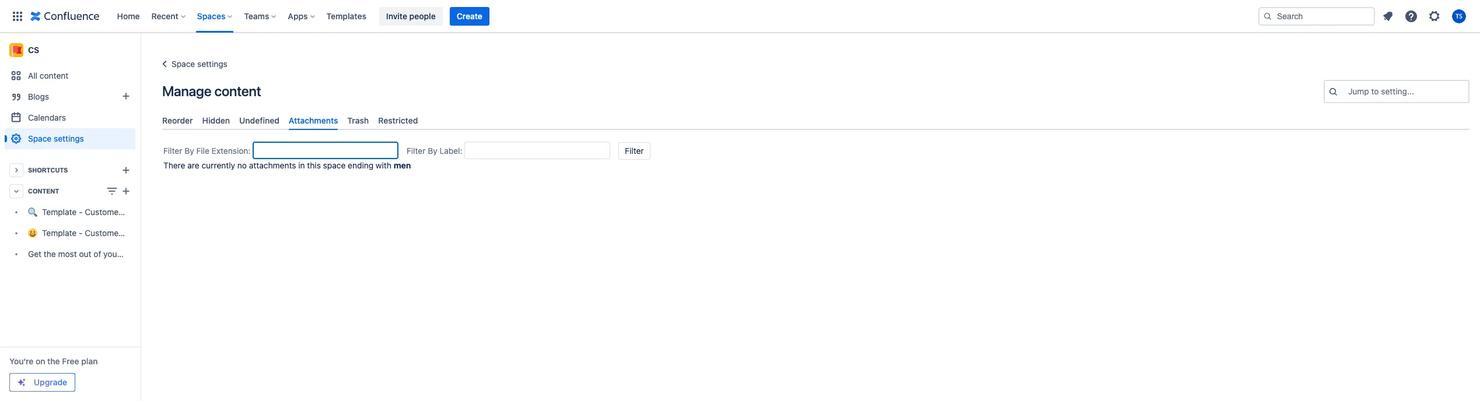 Task type: describe. For each thing, give the bounding box(es) containing it.
with
[[376, 160, 392, 170]]

create a blog image
[[119, 89, 133, 103]]

shortcuts button
[[5, 160, 135, 181]]

attachments
[[249, 160, 296, 170]]

template - customer impact assessment
[[42, 207, 196, 217]]

calendars link
[[5, 107, 135, 128]]

blogs link
[[5, 86, 135, 107]]

all content link
[[5, 65, 135, 86]]

recent button
[[148, 7, 190, 25]]

tree inside space element
[[5, 202, 196, 265]]

there are currently no attachments in this space ending with men
[[163, 160, 411, 170]]

men
[[394, 160, 411, 170]]

your profile and preferences image
[[1453, 9, 1467, 23]]

notification icon image
[[1382, 9, 1396, 23]]

appswitcher icon image
[[11, 9, 25, 23]]

0 vertical spatial space settings
[[172, 59, 228, 69]]

filter for filter by file extension:
[[163, 146, 182, 156]]

currently
[[202, 160, 235, 170]]

spaces button
[[194, 7, 237, 25]]

get the most out of your team space link
[[5, 244, 166, 265]]

mapping
[[154, 228, 187, 238]]

attachments
[[289, 116, 338, 125]]

0 vertical spatial settings
[[197, 59, 228, 69]]

hidden link
[[198, 111, 235, 130]]

Filter By File Extension: text field
[[253, 142, 399, 159]]

create
[[457, 11, 483, 21]]

by for file
[[185, 146, 194, 156]]

trash
[[348, 116, 369, 125]]

content button
[[5, 181, 135, 202]]

you're on the free plan
[[9, 357, 98, 367]]

space settings inside space element
[[28, 134, 84, 144]]

extension:
[[212, 146, 251, 156]]

teams
[[244, 11, 269, 21]]

attachments link
[[284, 111, 343, 130]]

reorder
[[162, 116, 193, 125]]

space inside space element
[[28, 134, 52, 144]]

content for all content
[[40, 71, 68, 81]]

free
[[62, 357, 79, 367]]

0 horizontal spatial space settings link
[[5, 128, 135, 149]]

restricted
[[378, 116, 418, 125]]

premium image
[[17, 378, 26, 388]]

search image
[[1264, 11, 1273, 21]]

apps
[[288, 11, 308, 21]]

undefined
[[239, 116, 280, 125]]

calendars
[[28, 113, 66, 123]]

add shortcut image
[[119, 163, 133, 177]]

assessment
[[152, 207, 196, 217]]

settings inside space element
[[54, 134, 84, 144]]

Search field
[[1259, 7, 1376, 25]]

filter by file extension:
[[163, 146, 251, 156]]

teams button
[[241, 7, 281, 25]]

content
[[28, 188, 59, 195]]

blogs
[[28, 92, 49, 102]]

space for this
[[323, 160, 346, 170]]

Filter By Label: text field
[[465, 142, 611, 159]]

customer for impact
[[85, 207, 122, 217]]

get
[[28, 249, 41, 259]]

team
[[122, 249, 141, 259]]

shortcuts
[[28, 167, 68, 174]]

you're
[[9, 357, 33, 367]]

1 vertical spatial the
[[47, 357, 60, 367]]

your
[[103, 249, 120, 259]]

template for template - customer journey mapping
[[42, 228, 77, 238]]

people
[[410, 11, 436, 21]]

in
[[298, 160, 305, 170]]

home link
[[114, 7, 143, 25]]

templates
[[327, 11, 366, 21]]

template - customer journey mapping link
[[5, 223, 187, 244]]

jump
[[1349, 86, 1370, 96]]



Task type: locate. For each thing, give the bounding box(es) containing it.
0 vertical spatial customer
[[85, 207, 122, 217]]

by left file
[[185, 146, 194, 156]]

hidden
[[202, 116, 230, 125]]

1 vertical spatial space
[[143, 249, 166, 259]]

setting...
[[1382, 86, 1415, 96]]

1 horizontal spatial settings
[[197, 59, 228, 69]]

the inside tree
[[44, 249, 56, 259]]

template down content dropdown button
[[42, 207, 77, 217]]

0 horizontal spatial space
[[28, 134, 52, 144]]

content inside space element
[[40, 71, 68, 81]]

manage content
[[162, 83, 261, 99]]

there
[[163, 160, 185, 170]]

None submit
[[619, 142, 651, 160]]

0 vertical spatial space
[[172, 59, 195, 69]]

tree
[[5, 202, 196, 265]]

- down content dropdown button
[[79, 207, 83, 217]]

space
[[172, 59, 195, 69], [28, 134, 52, 144]]

1 vertical spatial customer
[[85, 228, 122, 238]]

jump to setting...
[[1349, 86, 1415, 96]]

1 horizontal spatial space settings
[[172, 59, 228, 69]]

1 vertical spatial content
[[214, 83, 261, 99]]

apps button
[[284, 7, 320, 25]]

space inside tree
[[143, 249, 166, 259]]

cs link
[[5, 39, 135, 62]]

space settings link
[[158, 57, 228, 71], [5, 128, 135, 149]]

confluence image
[[30, 9, 100, 23], [30, 9, 100, 23]]

0 horizontal spatial settings
[[54, 134, 84, 144]]

tree containing template - customer impact assessment
[[5, 202, 196, 265]]

content
[[40, 71, 68, 81], [214, 83, 261, 99]]

customer for journey
[[85, 228, 122, 238]]

help icon image
[[1405, 9, 1419, 23]]

to
[[1372, 86, 1380, 96]]

space
[[323, 160, 346, 170], [143, 249, 166, 259]]

2 template from the top
[[42, 228, 77, 238]]

template
[[42, 207, 77, 217], [42, 228, 77, 238]]

global element
[[7, 0, 1257, 32]]

1 horizontal spatial space
[[172, 59, 195, 69]]

create a page image
[[119, 184, 133, 198]]

the
[[44, 249, 56, 259], [47, 357, 60, 367]]

2 customer from the top
[[85, 228, 122, 238]]

0 vertical spatial space settings link
[[158, 57, 228, 71]]

by left 'label:'
[[428, 146, 438, 156]]

0 horizontal spatial space settings
[[28, 134, 84, 144]]

create link
[[450, 7, 490, 25]]

settings icon image
[[1428, 9, 1442, 23]]

space settings
[[172, 59, 228, 69], [28, 134, 84, 144]]

1 customer from the top
[[85, 207, 122, 217]]

get the most out of your team space
[[28, 249, 166, 259]]

this
[[307, 160, 321, 170]]

template up most
[[42, 228, 77, 238]]

spaces
[[197, 11, 226, 21]]

recent
[[152, 11, 179, 21]]

1 - from the top
[[79, 207, 83, 217]]

tab list
[[158, 111, 1475, 130]]

1 vertical spatial settings
[[54, 134, 84, 144]]

template for template - customer impact assessment
[[42, 207, 77, 217]]

space up manage
[[172, 59, 195, 69]]

space settings link up manage
[[158, 57, 228, 71]]

filter up there
[[163, 146, 182, 156]]

manage
[[162, 83, 212, 99]]

of
[[94, 249, 101, 259]]

the right get
[[44, 249, 56, 259]]

upgrade
[[34, 378, 67, 388]]

out
[[79, 249, 91, 259]]

invite
[[386, 11, 407, 21]]

most
[[58, 249, 77, 259]]

the right the 'on'
[[47, 357, 60, 367]]

1 horizontal spatial space
[[323, 160, 346, 170]]

0 horizontal spatial filter
[[163, 146, 182, 156]]

1 vertical spatial space
[[28, 134, 52, 144]]

change view image
[[105, 184, 119, 198]]

customer up template - customer journey mapping link
[[85, 207, 122, 217]]

content up hidden
[[214, 83, 261, 99]]

on
[[36, 357, 45, 367]]

banner containing home
[[0, 0, 1481, 33]]

0 horizontal spatial space
[[143, 249, 166, 259]]

filter for filter by label:
[[407, 146, 426, 156]]

banner
[[0, 0, 1481, 33]]

all content
[[28, 71, 68, 81]]

collapse sidebar image
[[127, 39, 153, 62]]

1 vertical spatial template
[[42, 228, 77, 238]]

1 vertical spatial space settings link
[[5, 128, 135, 149]]

settings
[[197, 59, 228, 69], [54, 134, 84, 144]]

ending
[[348, 160, 374, 170]]

0 vertical spatial -
[[79, 207, 83, 217]]

filter
[[163, 146, 182, 156], [407, 146, 426, 156]]

reorder link
[[158, 111, 198, 130]]

space down 'calendars'
[[28, 134, 52, 144]]

invite people button
[[379, 7, 443, 25]]

- up out
[[79, 228, 83, 238]]

settings down calendars link
[[54, 134, 84, 144]]

1 horizontal spatial content
[[214, 83, 261, 99]]

space right team
[[143, 249, 166, 259]]

2 - from the top
[[79, 228, 83, 238]]

0 horizontal spatial by
[[185, 146, 194, 156]]

space element
[[0, 33, 196, 402]]

plan
[[81, 357, 98, 367]]

template - customer impact assessment link
[[5, 202, 196, 223]]

Search settings text field
[[1349, 86, 1351, 97]]

filter by label:
[[407, 146, 463, 156]]

tab list containing reorder
[[158, 111, 1475, 130]]

customer
[[85, 207, 122, 217], [85, 228, 122, 238]]

are
[[188, 160, 199, 170]]

-
[[79, 207, 83, 217], [79, 228, 83, 238]]

label:
[[440, 146, 463, 156]]

settings up manage content
[[197, 59, 228, 69]]

1 filter from the left
[[163, 146, 182, 156]]

space settings up manage content
[[172, 59, 228, 69]]

file
[[196, 146, 209, 156]]

customer down 'template - customer impact assessment' link
[[85, 228, 122, 238]]

1 horizontal spatial by
[[428, 146, 438, 156]]

cs
[[28, 45, 39, 55]]

invite people
[[386, 11, 436, 21]]

all
[[28, 71, 37, 81]]

0 vertical spatial content
[[40, 71, 68, 81]]

content for manage content
[[214, 83, 261, 99]]

1 by from the left
[[185, 146, 194, 156]]

home
[[117, 11, 140, 21]]

1 template from the top
[[42, 207, 77, 217]]

by
[[185, 146, 194, 156], [428, 146, 438, 156]]

content right all on the left of page
[[40, 71, 68, 81]]

0 vertical spatial space
[[323, 160, 346, 170]]

upgrade button
[[10, 374, 75, 392]]

space settings down 'calendars'
[[28, 134, 84, 144]]

templates link
[[323, 7, 370, 25]]

0 vertical spatial the
[[44, 249, 56, 259]]

undefined link
[[235, 111, 284, 130]]

space for team
[[143, 249, 166, 259]]

restricted link
[[374, 111, 423, 130]]

- for template - customer impact assessment
[[79, 207, 83, 217]]

space down filter by file extension: text field
[[323, 160, 346, 170]]

0 vertical spatial template
[[42, 207, 77, 217]]

template - customer journey mapping
[[42, 228, 187, 238]]

1 horizontal spatial space settings link
[[158, 57, 228, 71]]

by for label:
[[428, 146, 438, 156]]

2 by from the left
[[428, 146, 438, 156]]

1 horizontal spatial filter
[[407, 146, 426, 156]]

1 vertical spatial -
[[79, 228, 83, 238]]

2 filter from the left
[[407, 146, 426, 156]]

- for template - customer journey mapping
[[79, 228, 83, 238]]

0 horizontal spatial content
[[40, 71, 68, 81]]

space settings link down 'calendars'
[[5, 128, 135, 149]]

1 vertical spatial space settings
[[28, 134, 84, 144]]

trash link
[[343, 111, 374, 130]]

journey
[[124, 228, 152, 238]]

impact
[[124, 207, 150, 217]]

no
[[237, 160, 247, 170]]

filter up "men"
[[407, 146, 426, 156]]



Task type: vqa. For each thing, say whether or not it's contained in the screenshot.
template to the bottom
yes



